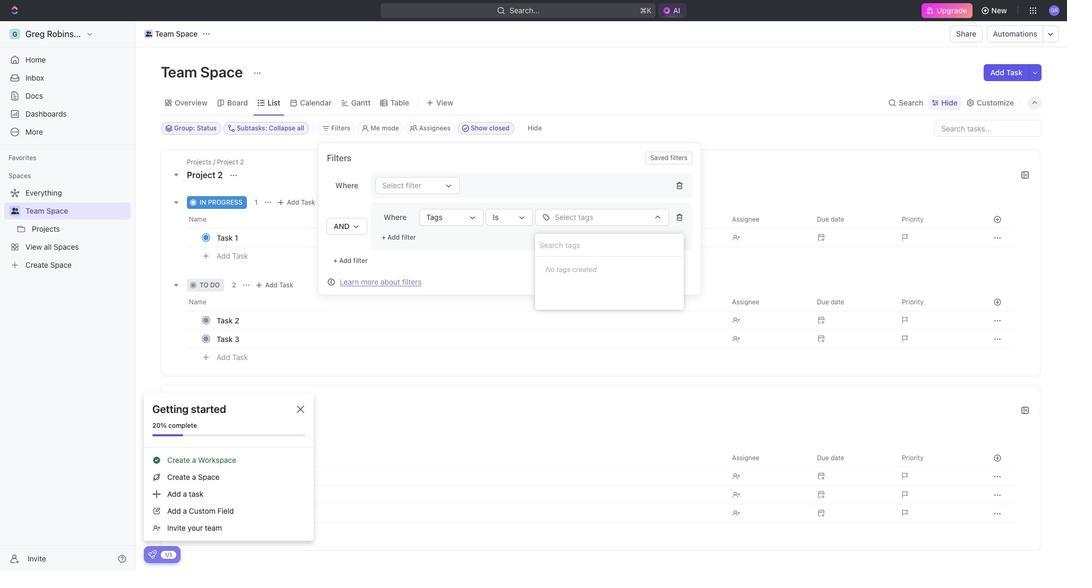 Task type: locate. For each thing, give the bounding box(es) containing it.
1 vertical spatial create
[[167, 473, 190, 482]]

0 horizontal spatial invite
[[28, 555, 46, 564]]

1 vertical spatial task 3 link
[[214, 506, 724, 522]]

tags right no
[[557, 266, 571, 274]]

no tags created
[[546, 266, 597, 274]]

a down the add a task
[[183, 507, 187, 516]]

filter up learn more about filters link
[[402, 234, 416, 242]]

1 task 3 link from the top
[[214, 332, 724, 347]]

1 horizontal spatial team space link
[[142, 28, 200, 40]]

1 vertical spatial project
[[187, 406, 216, 416]]

new button
[[977, 2, 1014, 19]]

tags right select
[[579, 213, 593, 222]]

docs
[[25, 91, 43, 100]]

add task button
[[984, 64, 1029, 81], [274, 196, 319, 209], [212, 250, 252, 263], [253, 279, 298, 292], [212, 352, 252, 364], [212, 526, 252, 539]]

1 vertical spatial invite
[[28, 555, 46, 564]]

new
[[992, 6, 1007, 15]]

add
[[991, 68, 1005, 77], [287, 199, 299, 207], [388, 234, 400, 242], [217, 252, 230, 261], [339, 257, 352, 265], [265, 281, 278, 289], [217, 353, 230, 362], [167, 490, 181, 499], [167, 507, 181, 516], [217, 528, 230, 537]]

1 vertical spatial user group image
[[11, 208, 19, 215]]

task 3 down task 2 on the bottom of the page
[[217, 335, 239, 344]]

0 vertical spatial task 3 link
[[214, 332, 724, 347]]

add a task
[[167, 490, 203, 499]]

task
[[1007, 68, 1023, 77], [301, 199, 315, 207], [217, 233, 233, 242], [232, 252, 248, 261], [279, 281, 293, 289], [217, 316, 233, 325], [217, 335, 233, 344], [232, 353, 248, 362], [217, 510, 233, 519], [232, 528, 248, 537]]

team inside tree
[[25, 207, 44, 216]]

1 3 from the top
[[235, 335, 239, 344]]

inbox
[[25, 73, 44, 82]]

team space
[[155, 29, 198, 38], [161, 63, 246, 81], [25, 207, 68, 216]]

search...
[[509, 6, 540, 15]]

no
[[546, 266, 555, 274]]

0 vertical spatial invite
[[167, 524, 186, 533]]

2 vertical spatial team
[[25, 207, 44, 216]]

1 horizontal spatial hide
[[942, 98, 958, 107]]

1 vertical spatial filters
[[402, 277, 422, 287]]

task 3 link down task 2 link
[[214, 332, 724, 347]]

0 vertical spatial hide
[[942, 98, 958, 107]]

0 vertical spatial + add filter
[[382, 234, 416, 242]]

1 vertical spatial team space link
[[25, 203, 129, 220]]

project for project 2
[[187, 170, 216, 180]]

a for custom
[[183, 507, 187, 516]]

team
[[205, 524, 222, 533]]

2 project from the top
[[187, 406, 216, 416]]

+ up learn more about filters link
[[382, 234, 386, 242]]

‎task 1
[[217, 472, 238, 481]]

team
[[155, 29, 174, 38], [161, 63, 197, 81], [25, 207, 44, 216]]

invite
[[167, 524, 186, 533], [28, 555, 46, 564]]

filter up more
[[353, 257, 368, 265]]

project up in
[[187, 170, 216, 180]]

2 3 from the top
[[235, 510, 239, 519]]

invite inside the sidebar navigation
[[28, 555, 46, 564]]

0 vertical spatial user group image
[[145, 31, 152, 37]]

onboarding checklist button element
[[148, 551, 157, 560]]

tags
[[579, 213, 593, 222], [557, 266, 571, 274]]

a up create a space
[[192, 456, 196, 465]]

learn more about filters
[[340, 277, 422, 287]]

dashboards
[[25, 109, 67, 118]]

0 horizontal spatial + add filter
[[334, 257, 368, 265]]

gantt link
[[349, 95, 371, 110]]

custom
[[189, 507, 216, 516]]

user group image inside team space tree
[[11, 208, 19, 215]]

user group image
[[145, 31, 152, 37], [11, 208, 19, 215]]

1 vertical spatial tags
[[557, 266, 571, 274]]

1 vertical spatial where
[[384, 213, 407, 222]]

a left task
[[183, 490, 187, 499]]

Search tags text field
[[535, 234, 684, 257]]

tags for select
[[579, 213, 593, 222]]

assignees button
[[406, 122, 455, 135]]

a for space
[[192, 473, 196, 482]]

3 right field in the left of the page
[[235, 510, 239, 519]]

search
[[899, 98, 924, 107]]

+ add filter up about
[[382, 234, 416, 242]]

1 vertical spatial task 3
[[217, 510, 239, 519]]

sidebar navigation
[[0, 21, 135, 572]]

space inside tree
[[46, 207, 68, 216]]

1 task 3 from the top
[[217, 335, 239, 344]]

hide inside button
[[528, 124, 542, 132]]

task inside task 2 link
[[217, 316, 233, 325]]

home link
[[4, 52, 131, 69]]

onboarding checklist button image
[[148, 551, 157, 560]]

‎task 1 link
[[214, 469, 724, 485]]

3 down task 2 on the bottom of the page
[[235, 335, 239, 344]]

filters
[[671, 154, 688, 162], [402, 277, 422, 287]]

table
[[390, 98, 409, 107]]

add a custom field
[[167, 507, 234, 516]]

0 vertical spatial +
[[382, 234, 386, 242]]

1 create from the top
[[167, 456, 190, 465]]

3
[[235, 335, 239, 344], [235, 510, 239, 519]]

share button
[[950, 25, 983, 42]]

0 horizontal spatial user group image
[[11, 208, 19, 215]]

2 create from the top
[[167, 473, 190, 482]]

1 for ‎task 1
[[235, 472, 238, 481]]

tags inside dropdown button
[[579, 213, 593, 222]]

in progress
[[200, 199, 243, 207]]

0 vertical spatial filters
[[671, 154, 688, 162]]

1 vertical spatial 3
[[235, 510, 239, 519]]

select tags button
[[535, 209, 669, 226]]

0 vertical spatial create
[[167, 456, 190, 465]]

hide button
[[524, 122, 546, 135]]

20%
[[152, 422, 167, 430]]

1 project from the top
[[187, 170, 216, 180]]

0 vertical spatial 2
[[218, 170, 223, 180]]

0 vertical spatial team space link
[[142, 28, 200, 40]]

task 3 up team
[[217, 510, 239, 519]]

task 2
[[217, 316, 239, 325]]

space
[[176, 29, 198, 38], [200, 63, 243, 81], [46, 207, 68, 216], [198, 473, 220, 482]]

1 vertical spatial + add filter
[[334, 257, 368, 265]]

2 vertical spatial team space
[[25, 207, 68, 216]]

project for project 1
[[187, 406, 216, 416]]

0 horizontal spatial where
[[336, 181, 359, 190]]

task 3 link
[[214, 332, 724, 347], [214, 506, 724, 522]]

2 vertical spatial 2
[[235, 316, 239, 325]]

0 vertical spatial filter
[[402, 234, 416, 242]]

tags for no
[[557, 266, 571, 274]]

0 vertical spatial 3
[[235, 335, 239, 344]]

task 3 link down ‎task 1 link
[[214, 506, 724, 522]]

+
[[382, 234, 386, 242], [334, 257, 338, 265]]

filters button
[[318, 122, 355, 135]]

2 task 3 link from the top
[[214, 506, 724, 522]]

0 vertical spatial team
[[155, 29, 174, 38]]

complete
[[168, 422, 197, 430]]

1 for task 1
[[235, 233, 238, 242]]

1 vertical spatial hide
[[528, 124, 542, 132]]

0 vertical spatial where
[[336, 181, 359, 190]]

field
[[218, 507, 234, 516]]

1 vertical spatial filter
[[353, 257, 368, 265]]

0 horizontal spatial hide
[[528, 124, 542, 132]]

0 horizontal spatial filter
[[353, 257, 368, 265]]

automations
[[993, 29, 1038, 38]]

invite for invite your team
[[167, 524, 186, 533]]

progress
[[208, 199, 243, 207]]

filters right about
[[402, 277, 422, 287]]

task 3
[[217, 335, 239, 344], [217, 510, 239, 519]]

where
[[336, 181, 359, 190], [384, 213, 407, 222]]

home
[[25, 55, 46, 64]]

your
[[188, 524, 203, 533]]

list link
[[266, 95, 280, 110]]

a up task
[[192, 473, 196, 482]]

project up complete
[[187, 406, 216, 416]]

0 vertical spatial project
[[187, 170, 216, 180]]

Search tasks... text field
[[935, 121, 1041, 136]]

1 horizontal spatial user group image
[[145, 31, 152, 37]]

create up create a space
[[167, 456, 190, 465]]

upgrade link
[[922, 3, 973, 18]]

0 horizontal spatial +
[[334, 257, 338, 265]]

1 horizontal spatial tags
[[579, 213, 593, 222]]

a
[[192, 456, 196, 465], [192, 473, 196, 482], [183, 490, 187, 499], [183, 507, 187, 516]]

0 horizontal spatial team space link
[[25, 203, 129, 220]]

0 vertical spatial task 3
[[217, 335, 239, 344]]

board link
[[225, 95, 248, 110]]

create for create a space
[[167, 473, 190, 482]]

0 vertical spatial tags
[[579, 213, 593, 222]]

⌘k
[[640, 6, 652, 15]]

saved
[[650, 154, 669, 162]]

1 horizontal spatial +
[[382, 234, 386, 242]]

task 2 link
[[214, 313, 724, 328]]

filter
[[402, 234, 416, 242], [353, 257, 368, 265]]

gantt
[[351, 98, 371, 107]]

0 horizontal spatial tags
[[557, 266, 571, 274]]

hide button
[[929, 95, 961, 110]]

create up the add a task
[[167, 473, 190, 482]]

project
[[187, 170, 216, 180], [187, 406, 216, 416]]

hide
[[942, 98, 958, 107], [528, 124, 542, 132]]

filters right saved
[[671, 154, 688, 162]]

to do
[[200, 281, 220, 289]]

+ add filter up learn
[[334, 257, 368, 265]]

1 horizontal spatial invite
[[167, 524, 186, 533]]

+ down and
[[334, 257, 338, 265]]

0 horizontal spatial filters
[[402, 277, 422, 287]]



Task type: describe. For each thing, give the bounding box(es) containing it.
list
[[268, 98, 280, 107]]

share
[[956, 29, 977, 38]]

favorites
[[8, 154, 37, 162]]

overview
[[175, 98, 208, 107]]

docs link
[[4, 88, 131, 105]]

1 horizontal spatial + add filter
[[382, 234, 416, 242]]

favorites button
[[4, 152, 41, 165]]

20% complete
[[152, 422, 197, 430]]

‎task
[[217, 472, 233, 481]]

getting started
[[152, 404, 226, 416]]

more
[[361, 277, 379, 287]]

1 horizontal spatial filter
[[402, 234, 416, 242]]

search button
[[885, 95, 927, 110]]

getting
[[152, 404, 189, 416]]

workspace
[[198, 456, 236, 465]]

1 vertical spatial team space
[[161, 63, 246, 81]]

customize button
[[963, 95, 1018, 110]]

table link
[[388, 95, 409, 110]]

task
[[189, 490, 203, 499]]

team space link inside tree
[[25, 203, 129, 220]]

create a space
[[167, 473, 220, 482]]

select tags
[[555, 213, 593, 222]]

do
[[210, 281, 220, 289]]

a for task
[[183, 490, 187, 499]]

team space inside tree
[[25, 207, 68, 216]]

project 1
[[187, 406, 224, 416]]

create a workspace
[[167, 456, 236, 465]]

invite your team
[[167, 524, 222, 533]]

1 vertical spatial 2
[[232, 281, 236, 289]]

to
[[200, 281, 209, 289]]

2 for task
[[235, 316, 239, 325]]

about
[[381, 277, 400, 287]]

task inside task 1 link
[[217, 233, 233, 242]]

overview link
[[173, 95, 208, 110]]

select
[[555, 213, 577, 222]]

1 vertical spatial +
[[334, 257, 338, 265]]

automations button
[[988, 26, 1043, 42]]

in
[[200, 199, 206, 207]]

saved filters
[[650, 154, 688, 162]]

dashboards link
[[4, 106, 131, 123]]

2 for project
[[218, 170, 223, 180]]

create for create a workspace
[[167, 456, 190, 465]]

team space tree
[[4, 185, 131, 274]]

started
[[191, 404, 226, 416]]

created
[[572, 266, 597, 274]]

1 vertical spatial team
[[161, 63, 197, 81]]

1 for project 1
[[218, 406, 222, 416]]

learn more about filters link
[[340, 277, 422, 287]]

inbox link
[[4, 70, 131, 87]]

learn
[[340, 277, 359, 287]]

0 vertical spatial team space
[[155, 29, 198, 38]]

customize
[[977, 98, 1014, 107]]

assignees
[[419, 124, 451, 132]]

and
[[334, 222, 350, 231]]

2 task 3 from the top
[[217, 510, 239, 519]]

calendar link
[[298, 95, 332, 110]]

calendar
[[300, 98, 332, 107]]

1 horizontal spatial filters
[[671, 154, 688, 162]]

1/5
[[165, 552, 173, 558]]

task 1
[[217, 233, 238, 242]]

board
[[227, 98, 248, 107]]

close image
[[297, 406, 304, 414]]

upgrade
[[937, 6, 967, 15]]

invite for invite
[[28, 555, 46, 564]]

hide inside dropdown button
[[942, 98, 958, 107]]

1 horizontal spatial where
[[384, 213, 407, 222]]

spaces
[[8, 172, 31, 180]]

task 1 link
[[214, 230, 724, 246]]

user group image inside team space link
[[145, 31, 152, 37]]

project 2
[[187, 170, 225, 180]]

filters
[[331, 124, 351, 132]]

a for workspace
[[192, 456, 196, 465]]



Task type: vqa. For each thing, say whether or not it's contained in the screenshot.
New button
yes



